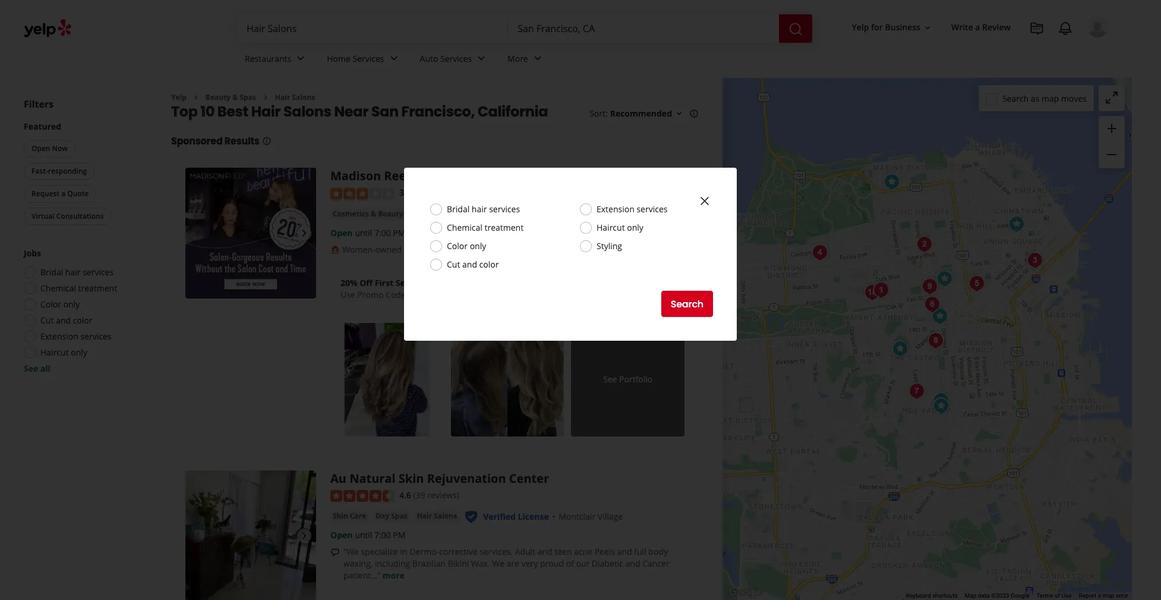 Task type: vqa. For each thing, say whether or not it's contained in the screenshot.
came
no



Task type: describe. For each thing, give the bounding box(es) containing it.
for
[[872, 22, 884, 33]]

1 horizontal spatial valley
[[606, 209, 629, 220]]

(39
[[414, 489, 426, 501]]

skin care
[[333, 511, 366, 521]]

lisa's lash image
[[930, 394, 954, 418]]

1 horizontal spatial 20%
[[498, 289, 514, 300]]

verified license for bar
[[505, 209, 571, 220]]

consultations
[[56, 211, 104, 221]]

24 verified filled v2 image for color
[[486, 207, 500, 222]]

0 horizontal spatial extension services
[[40, 331, 111, 342]]

0 horizontal spatial color only
[[40, 299, 80, 310]]

more
[[508, 53, 528, 64]]

reed
[[384, 168, 414, 184]]

yelp link
[[171, 92, 187, 102]]

keyboard shortcuts
[[907, 592, 958, 599]]

au natural skin rejuvenation center
[[331, 470, 550, 486]]

report a map error
[[1080, 592, 1129, 599]]

close image
[[698, 194, 712, 208]]

our
[[576, 558, 590, 569]]

extension inside search dialog
[[597, 203, 635, 215]]

chemical inside search dialog
[[447, 222, 483, 233]]

see all button
[[24, 363, 50, 374]]

expand map image
[[1106, 90, 1120, 105]]

skin care button
[[331, 510, 369, 522]]

open for au
[[331, 529, 353, 541]]

request a quote button
[[24, 185, 97, 203]]

terms of use link
[[1037, 592, 1073, 599]]

of inside "we specialize in dermo-corrective services. adult and teen acne peels and full body waxing, including brazilian bikini wax. we are very proud of our diabetic and cancer patient…"
[[566, 558, 574, 569]]

day
[[376, 511, 390, 521]]

2 vertical spatial hair salons
[[417, 511, 457, 521]]

16 chevron right v2 image
[[191, 93, 201, 102]]

verified license button for center
[[484, 511, 549, 522]]

terms
[[1037, 592, 1054, 599]]

16 certified professionals v2 image
[[462, 245, 472, 254]]

quote
[[67, 189, 89, 199]]

1 vertical spatial chemical treatment
[[40, 282, 117, 294]]

service
[[396, 277, 426, 288]]

previous image
[[190, 226, 205, 240]]

salons right 16 chevron right v2 icon on the left top of page
[[292, 92, 315, 102]]

madison reed hair color bar - hayes valley link
[[331, 168, 585, 184]]

san
[[371, 102, 399, 122]]

center
[[510, 470, 550, 486]]

0 horizontal spatial valley
[[549, 168, 585, 184]]

see for see portfolio
[[604, 374, 618, 385]]

open until 7:00 pm for natural
[[331, 529, 406, 541]]

16 chevron right v2 image
[[261, 93, 270, 102]]

bridal inside search dialog
[[447, 203, 470, 215]]

report
[[1080, 592, 1097, 599]]

request
[[32, 189, 60, 199]]

auto services link
[[411, 43, 498, 77]]

haircut only inside search dialog
[[597, 222, 644, 233]]

peels
[[595, 546, 616, 557]]

are
[[507, 558, 520, 569]]

1 vertical spatial hair salons link
[[436, 208, 481, 220]]

yelp for business button
[[848, 17, 938, 38]]

bridal hair services inside search dialog
[[447, 203, 520, 215]]

sponsored
[[171, 135, 223, 148]]

au
[[331, 470, 347, 486]]

10
[[201, 102, 215, 122]]

projects image
[[1031, 21, 1045, 36]]

open now button
[[24, 140, 76, 158]]

request a quote
[[32, 189, 89, 199]]

1 vertical spatial chemical
[[40, 282, 76, 294]]

natural
[[350, 470, 396, 486]]

hair right 16 chevron right v2 icon on the left top of page
[[275, 92, 290, 102]]

business categories element
[[235, 43, 1109, 77]]

user actions element
[[843, 15, 1126, 88]]

in
[[401, 546, 408, 557]]

jobs
[[24, 247, 41, 259]]

fast-responding
[[32, 166, 87, 176]]

cosmetics & beauty supply button
[[331, 208, 432, 220]]

all
[[40, 363, 50, 374]]

& inside button
[[371, 209, 376, 219]]

more link
[[383, 570, 405, 581]]

sort:
[[590, 108, 608, 119]]

verified for center
[[484, 511, 516, 522]]

nepenji japan center beauty clinic image
[[913, 233, 937, 256]]

more link
[[498, 43, 555, 77]]

-
[[503, 168, 507, 184]]

more
[[383, 570, 405, 581]]

4.6 (39 reviews)
[[400, 489, 460, 501]]

24 chevron down v2 image
[[387, 51, 401, 66]]

home services link
[[318, 43, 411, 77]]

off
[[360, 277, 373, 288]]

use inside 20% off first service use promo code 'newclient20' & save 20%
[[341, 289, 355, 300]]

16 chevron down v2 image
[[923, 23, 933, 33]]

"we
[[344, 546, 359, 557]]

spas inside button
[[391, 511, 408, 521]]

map for error
[[1104, 592, 1115, 599]]

promo
[[358, 289, 384, 300]]

license for madison reed hair color bar - hayes valley
[[540, 209, 571, 220]]

madison
[[331, 168, 381, 184]]

responding
[[48, 166, 87, 176]]

write a review link
[[947, 17, 1016, 38]]

1 vertical spatial hair
[[65, 266, 81, 278]]

yelp for yelp link
[[171, 92, 187, 102]]

cosmetics & beauty supply link
[[331, 208, 432, 220]]

yelp for yelp for business
[[853, 22, 870, 33]]

0 vertical spatial beauty
[[206, 92, 231, 102]]

top
[[171, 102, 198, 122]]

24 chevron down v2 image for restaurants
[[294, 51, 308, 66]]

david james image
[[918, 275, 942, 299]]

madison reed hair color bar - hayes valley image
[[186, 168, 316, 299]]

hair right "reed"
[[417, 168, 442, 184]]

steel + lacquer image
[[965, 272, 989, 296]]

first
[[375, 277, 394, 288]]

keyboard
[[907, 592, 932, 599]]

map region
[[622, 0, 1162, 600]]

salons down reviews)
[[434, 511, 457, 521]]

operated
[[412, 244, 448, 255]]

skin care link
[[331, 510, 369, 522]]

1 horizontal spatial of
[[1056, 592, 1061, 599]]

'newclient20'
[[408, 289, 467, 300]]

until for madison
[[355, 227, 372, 239]]

bar
[[480, 168, 500, 184]]

0 vertical spatial skin
[[399, 470, 424, 486]]

specialize
[[361, 546, 398, 557]]

cosmetics & beauty supply
[[333, 209, 429, 219]]

au natural skin rejuvenation center link
[[331, 470, 550, 486]]

license for au natural skin rejuvenation center
[[518, 511, 549, 522]]

color only inside search dialog
[[447, 240, 487, 252]]

care
[[350, 511, 366, 521]]

salons left near
[[284, 102, 332, 122]]

patient…"
[[344, 570, 381, 581]]

services for home services
[[353, 53, 384, 64]]

verified for bar
[[505, 209, 538, 220]]

restaurants
[[245, 53, 292, 64]]

treatment inside "option group"
[[78, 282, 117, 294]]

certified professionals
[[474, 244, 561, 255]]

au natural skin rejuvenation center image
[[186, 470, 316, 600]]

brazilian
[[413, 558, 446, 569]]

filters
[[24, 98, 54, 111]]

salt salon image
[[861, 281, 885, 304]]

results
[[225, 135, 260, 148]]

services for auto services
[[441, 53, 472, 64]]

body
[[649, 546, 668, 557]]

b parlor image
[[924, 329, 948, 353]]

terms of use
[[1037, 592, 1073, 599]]

salon mio mio image
[[905, 379, 929, 403]]

0 horizontal spatial bridal hair services
[[40, 266, 114, 278]]

search as map moves
[[1003, 92, 1088, 104]]

1 vertical spatial haircut
[[40, 347, 69, 358]]

acne
[[575, 546, 593, 557]]

open until 7:00 pm for reed
[[331, 227, 406, 239]]

rejuvenation
[[427, 470, 506, 486]]

previous image
[[190, 529, 205, 543]]

beauty inside cosmetics & beauty supply button
[[378, 209, 403, 219]]

0 vertical spatial color
[[445, 168, 477, 184]]

16 women owned v2 image
[[331, 245, 340, 254]]

next image
[[297, 529, 312, 543]]

1 vertical spatial extension
[[40, 331, 78, 342]]

20% off first service use promo code 'newclient20' & save 20%
[[341, 277, 514, 300]]

open for madison
[[331, 227, 353, 239]]

virtual consultations button
[[24, 208, 112, 225]]

0 vertical spatial 16 info v2 image
[[690, 109, 699, 118]]

slideshow element for au
[[186, 470, 316, 600]]

best
[[218, 102, 249, 122]]



Task type: locate. For each thing, give the bounding box(es) containing it.
16 info v2 image right results
[[262, 136, 271, 146]]

search button
[[662, 291, 714, 317]]

16 speech v2 image
[[331, 548, 340, 557]]

24 chevron down v2 image for more
[[531, 51, 545, 66]]

chemical treatment up certified
[[447, 222, 524, 233]]

2 slideshow element from the top
[[186, 470, 316, 600]]

0 horizontal spatial hayes
[[510, 168, 546, 184]]

save
[[478, 289, 496, 300]]

verified license for center
[[484, 511, 549, 522]]

verified license
[[505, 209, 571, 220], [484, 511, 549, 522]]

0 vertical spatial verified license
[[505, 209, 571, 220]]

1 horizontal spatial use
[[1062, 592, 1073, 599]]

a for request
[[61, 189, 66, 199]]

yelp for business
[[853, 22, 921, 33]]

hayes
[[510, 168, 546, 184], [581, 209, 604, 220]]

use left 'report'
[[1062, 592, 1073, 599]]

1 vertical spatial hayes
[[581, 209, 604, 220]]

1 vertical spatial haircut only
[[40, 347, 87, 358]]

& left the "save"
[[470, 289, 476, 300]]

4.6 star rating image
[[331, 490, 395, 502]]

spas right day at the bottom of the page
[[391, 511, 408, 521]]

we
[[493, 558, 505, 569]]

valley up 'styling'
[[606, 209, 629, 220]]

pm for natural
[[393, 529, 406, 541]]

featured
[[24, 121, 61, 132]]

7:00 up "owned"
[[375, 227, 391, 239]]

0 vertical spatial use
[[341, 289, 355, 300]]

code
[[386, 289, 406, 300]]

yelp left 16 chevron right v2 image
[[171, 92, 187, 102]]

1 vertical spatial open until 7:00 pm
[[331, 529, 406, 541]]

1 vertical spatial verified license button
[[484, 511, 549, 522]]

verified license up "adult"
[[484, 511, 549, 522]]

search for search
[[671, 297, 704, 311]]

24 chevron down v2 image
[[294, 51, 308, 66], [475, 51, 489, 66], [531, 51, 545, 66]]

2 services from the left
[[441, 53, 472, 64]]

see for see all
[[24, 363, 38, 374]]

salons
[[292, 92, 315, 102], [284, 102, 332, 122], [456, 209, 479, 219], [434, 511, 457, 521]]

hair salons down reviews)
[[417, 511, 457, 521]]

pm for reed
[[393, 227, 406, 239]]

open up 16 women owned v2 icon
[[331, 227, 353, 239]]

hair down virtual consultations button
[[65, 266, 81, 278]]

of left 'our'
[[566, 558, 574, 569]]

0 vertical spatial of
[[566, 558, 574, 569]]

1 vertical spatial extension services
[[40, 331, 111, 342]]

1 horizontal spatial chemical
[[447, 222, 483, 233]]

color inside search dialog
[[480, 259, 499, 270]]

0 vertical spatial spas
[[240, 92, 256, 102]]

extension up 'styling'
[[597, 203, 635, 215]]

adult
[[515, 546, 536, 557]]

notifications image
[[1059, 21, 1073, 36]]

portfolio
[[620, 374, 653, 385]]

hair salons link right 16 chevron right v2 icon on the left top of page
[[275, 92, 315, 102]]

1 horizontal spatial map
[[1104, 592, 1115, 599]]

featured group
[[21, 121, 147, 228]]

20% left off
[[341, 277, 358, 288]]

extension up all
[[40, 331, 78, 342]]

cut and color up all
[[40, 315, 92, 326]]

0 vertical spatial open until 7:00 pm
[[331, 227, 406, 239]]

1 horizontal spatial skin
[[399, 470, 424, 486]]

& right "owned"
[[404, 244, 410, 255]]

0 horizontal spatial chemical
[[40, 282, 76, 294]]

0 horizontal spatial yelp
[[171, 92, 187, 102]]

spas left 16 chevron right v2 icon on the left top of page
[[240, 92, 256, 102]]

1 vertical spatial pm
[[393, 529, 406, 541]]

of right terms
[[1056, 592, 1061, 599]]

0 horizontal spatial search
[[671, 297, 704, 311]]

teen
[[555, 546, 572, 557]]

open up '16 speech v2' image
[[331, 529, 353, 541]]

francisco,
[[402, 102, 475, 122]]

2 24 chevron down v2 image from the left
[[475, 51, 489, 66]]

zoom in image
[[1106, 121, 1120, 135]]

0 vertical spatial hair salons link
[[275, 92, 315, 102]]

until for au
[[355, 529, 372, 541]]

hayes valley
[[581, 209, 629, 220]]

1 horizontal spatial yelp
[[853, 22, 870, 33]]

0 vertical spatial hayes
[[510, 168, 546, 184]]

salons up 16 certified professionals v2 icon
[[456, 209, 479, 219]]

pm up women-owned & operated
[[393, 227, 406, 239]]

wax.
[[471, 558, 490, 569]]

valley up hayes valley
[[549, 168, 585, 184]]

see left portfolio
[[604, 374, 618, 385]]

yelp inside "button"
[[853, 22, 870, 33]]

little sparrow salon & barber image
[[870, 278, 893, 302]]

option group containing jobs
[[20, 247, 147, 375]]

0 vertical spatial hair salons
[[275, 92, 315, 102]]

24 chevron down v2 image inside auto services link
[[475, 51, 489, 66]]

map left 'error'
[[1104, 592, 1115, 599]]

reviews)
[[428, 489, 460, 501]]

1 vertical spatial until
[[355, 529, 372, 541]]

fast-responding button
[[24, 162, 95, 180]]

1 vertical spatial hair salons
[[439, 209, 479, 219]]

1 until from the top
[[355, 227, 372, 239]]

verified up certified professionals at the top
[[505, 209, 538, 220]]

valley
[[549, 168, 585, 184], [606, 209, 629, 220]]

1 vertical spatial color
[[73, 315, 92, 326]]

1 slideshow element from the top
[[186, 168, 316, 299]]

hair right the 'supply'
[[439, 209, 454, 219]]

0 vertical spatial verified
[[505, 209, 538, 220]]

services right auto at the top left of the page
[[441, 53, 472, 64]]

1 horizontal spatial extension
[[597, 203, 635, 215]]

google image
[[726, 585, 765, 600]]

verified license up professionals
[[505, 209, 571, 220]]

24 verified filled v2 image for rejuvenation
[[465, 510, 479, 524]]

bridal down jobs
[[40, 266, 63, 278]]

0 vertical spatial until
[[355, 227, 372, 239]]

0 vertical spatial pm
[[393, 227, 406, 239]]

virtual
[[32, 211, 54, 221]]

extension services up all
[[40, 331, 111, 342]]

0 horizontal spatial skin
[[333, 511, 348, 521]]

beauty right 16 chevron right v2 image
[[206, 92, 231, 102]]

haircut inside search dialog
[[597, 222, 625, 233]]

until up women-
[[355, 227, 372, 239]]

0 vertical spatial valley
[[549, 168, 585, 184]]

open left now
[[32, 143, 50, 153]]

women-
[[343, 244, 375, 255]]

hong kong mona hair studio image
[[808, 241, 832, 265]]

services
[[353, 53, 384, 64], [441, 53, 472, 64]]

0 vertical spatial a
[[976, 22, 981, 33]]

1 open until 7:00 pm from the top
[[331, 227, 406, 239]]

"we specialize in dermo-corrective services. adult and teen acne peels and full body waxing, including brazilian bikini wax. we are very proud of our diabetic and cancer patient…"
[[344, 546, 670, 581]]

3 24 chevron down v2 image from the left
[[531, 51, 545, 66]]

cut up all
[[40, 315, 54, 326]]

treatment inside search dialog
[[485, 222, 524, 233]]

0 vertical spatial haircut only
[[597, 222, 644, 233]]

enzi hair image
[[889, 337, 913, 361]]

extension
[[597, 203, 635, 215], [40, 331, 78, 342]]

verified license button up professionals
[[505, 209, 571, 220]]

color only up the "save"
[[447, 240, 487, 252]]

color
[[445, 168, 477, 184], [447, 240, 468, 252], [40, 299, 61, 310]]

1 horizontal spatial 24 verified filled v2 image
[[486, 207, 500, 222]]

open until 7:00 pm up specialize on the bottom left of page
[[331, 529, 406, 541]]

skin inside button
[[333, 511, 348, 521]]

cosmetics
[[333, 209, 369, 219]]

use left promo
[[341, 289, 355, 300]]

hair down 4.6 (39 reviews)
[[417, 511, 432, 521]]

hair down the bar at the top left of page
[[472, 203, 487, 215]]

color only down jobs
[[40, 299, 80, 310]]

2 horizontal spatial 24 chevron down v2 image
[[531, 51, 545, 66]]

color only
[[447, 240, 487, 252], [40, 299, 80, 310]]

a inside button
[[61, 189, 66, 199]]

slideshow element for madison
[[186, 168, 316, 299]]

color left certified
[[447, 240, 468, 252]]

1 horizontal spatial extension services
[[597, 203, 668, 215]]

1 7:00 from the top
[[375, 227, 391, 239]]

1 vertical spatial yelp
[[171, 92, 187, 102]]

None search field
[[237, 14, 815, 43]]

open until 7:00 pm
[[331, 227, 406, 239], [331, 529, 406, 541]]

1 horizontal spatial search
[[1003, 92, 1030, 104]]

auto services
[[420, 53, 472, 64]]

including
[[375, 558, 410, 569]]

moves
[[1062, 92, 1088, 104]]

verified
[[505, 209, 538, 220], [484, 511, 516, 522]]

hair salons button for the bottommost hair salons link
[[415, 510, 460, 522]]

cut
[[447, 259, 461, 270], [40, 315, 54, 326]]

1 horizontal spatial 16 info v2 image
[[690, 109, 699, 118]]

home services
[[327, 53, 384, 64]]

search image
[[789, 22, 803, 36]]

0 vertical spatial 20%
[[341, 277, 358, 288]]

1 vertical spatial cut
[[40, 315, 54, 326]]

color left the bar at the top left of page
[[445, 168, 477, 184]]

see all
[[24, 363, 50, 374]]

see portfolio link
[[572, 323, 685, 436]]

chemical down jobs
[[40, 282, 76, 294]]

0 horizontal spatial extension
[[40, 331, 78, 342]]

24 chevron down v2 image inside more link
[[531, 51, 545, 66]]

full
[[635, 546, 647, 557]]

haircut only up all
[[40, 347, 87, 358]]

corrective
[[440, 546, 478, 557]]

0 horizontal spatial hair
[[65, 266, 81, 278]]

0 vertical spatial hair salons button
[[436, 208, 481, 220]]

& inside 20% off first service use promo code 'newclient20' & save 20%
[[470, 289, 476, 300]]

see
[[24, 363, 38, 374], [604, 374, 618, 385]]

hair salons
[[275, 92, 315, 102], [439, 209, 479, 219], [417, 511, 457, 521]]

and
[[463, 259, 478, 270], [56, 315, 71, 326], [538, 546, 553, 557], [618, 546, 633, 557], [626, 558, 641, 569]]

&
[[233, 92, 238, 102], [371, 209, 376, 219], [404, 244, 410, 255], [470, 289, 476, 300]]

color
[[480, 259, 499, 270], [73, 315, 92, 326]]

color inside search dialog
[[447, 240, 468, 252]]

salon baobao image
[[929, 304, 952, 328]]

license
[[540, 209, 571, 220], [518, 511, 549, 522]]

madison reed hair color bar - hayes valley
[[331, 168, 585, 184]]

chemical
[[447, 222, 483, 233], [40, 282, 76, 294]]

haircut only down hayes valley
[[597, 222, 644, 233]]

hair salons button for middle hair salons link
[[436, 208, 481, 220]]

& right cosmetics
[[371, 209, 376, 219]]

chemical treatment inside search dialog
[[447, 222, 524, 233]]

beauty
[[206, 92, 231, 102], [378, 209, 403, 219]]

a
[[976, 22, 981, 33], [61, 189, 66, 199], [1099, 592, 1102, 599]]

map right as
[[1042, 92, 1060, 104]]

hair salons up 16 certified professionals v2 icon
[[439, 209, 479, 219]]

see left all
[[24, 363, 38, 374]]

0 horizontal spatial of
[[566, 558, 574, 569]]

zoom out image
[[1106, 148, 1120, 162]]

fast-
[[32, 166, 48, 176]]

hair salons right 16 chevron right v2 icon on the left top of page
[[275, 92, 315, 102]]

2 7:00 from the top
[[375, 529, 391, 541]]

search for search as map moves
[[1003, 92, 1030, 104]]

0 vertical spatial verified license button
[[505, 209, 571, 220]]

search inside button
[[671, 297, 704, 311]]

day spas link
[[374, 510, 410, 522]]

7:00 for reed
[[375, 227, 391, 239]]

hair right "best"
[[251, 102, 281, 122]]

waxing,
[[344, 558, 373, 569]]

24 chevron down v2 image for auto services
[[475, 51, 489, 66]]

top 10 best hair salons near san francisco, california
[[171, 102, 548, 122]]

open inside button
[[32, 143, 50, 153]]

license up "adult"
[[518, 511, 549, 522]]

extension services up 'styling'
[[597, 203, 668, 215]]

2 open until 7:00 pm from the top
[[331, 529, 406, 541]]

search dialog
[[0, 0, 1162, 600]]

color down jobs
[[40, 299, 61, 310]]

a left the quote on the left of the page
[[61, 189, 66, 199]]

services.
[[480, 546, 513, 557]]

& left 16 chevron right v2 icon on the left top of page
[[233, 92, 238, 102]]

verified license button for bar
[[505, 209, 571, 220]]

women-owned & operated
[[343, 244, 448, 255]]

1 vertical spatial color
[[447, 240, 468, 252]]

spas
[[240, 92, 256, 102], [391, 511, 408, 521]]

next image
[[297, 226, 312, 240]]

2 pm from the top
[[393, 529, 406, 541]]

slideshow element
[[186, 168, 316, 299], [186, 470, 316, 600]]

24 chevron down v2 image inside restaurants link
[[294, 51, 308, 66]]

1 vertical spatial verified license
[[484, 511, 549, 522]]

bridal down madison reed hair color bar - hayes valley
[[447, 203, 470, 215]]

©2023
[[992, 592, 1010, 599]]

option group
[[20, 247, 147, 375]]

haircut down hayes valley
[[597, 222, 625, 233]]

1 vertical spatial verified
[[484, 511, 516, 522]]

24 verified filled v2 image
[[486, 207, 500, 222], [465, 510, 479, 524]]

pm up in
[[393, 529, 406, 541]]

24 chevron down v2 image right restaurants
[[294, 51, 308, 66]]

7:00 for natural
[[375, 529, 391, 541]]

a for write
[[976, 22, 981, 33]]

1 vertical spatial skin
[[333, 511, 348, 521]]

skin up 4.6
[[399, 470, 424, 486]]

lombard beauty salon image
[[880, 170, 904, 194]]

24 verified filled v2 image up certified
[[486, 207, 500, 222]]

haircut up all
[[40, 347, 69, 358]]

google
[[1011, 592, 1030, 599]]

chemical treatment
[[447, 222, 524, 233], [40, 282, 117, 294]]

day spas button
[[374, 510, 410, 522]]

0 vertical spatial search
[[1003, 92, 1030, 104]]

bridal inside "option group"
[[40, 266, 63, 278]]

1 vertical spatial use
[[1062, 592, 1073, 599]]

chemical treatment down jobs
[[40, 282, 117, 294]]

1 vertical spatial spas
[[391, 511, 408, 521]]

bikini
[[448, 558, 469, 569]]

1 horizontal spatial services
[[441, 53, 472, 64]]

code salon image
[[1024, 249, 1048, 272]]

0 vertical spatial yelp
[[853, 22, 870, 33]]

as
[[1032, 92, 1040, 104]]

16 info v2 image down the business categories element
[[690, 109, 699, 118]]

1 horizontal spatial hair
[[472, 203, 487, 215]]

0 vertical spatial color only
[[447, 240, 487, 252]]

review
[[983, 22, 1012, 33]]

1 vertical spatial a
[[61, 189, 66, 199]]

business
[[886, 22, 921, 33]]

extension services inside search dialog
[[597, 203, 668, 215]]

a for report
[[1099, 592, 1102, 599]]

hair salons link up 16 certified professionals v2 icon
[[436, 208, 481, 220]]

services left 24 chevron down v2 image at left
[[353, 53, 384, 64]]

24 chevron down v2 image right auto services
[[475, 51, 489, 66]]

hair inside search dialog
[[472, 203, 487, 215]]

2 vertical spatial hair salons link
[[415, 510, 460, 522]]

hayes right -
[[510, 168, 546, 184]]

hair salons button up 16 certified professionals v2 icon
[[436, 208, 481, 220]]

virtual consultations
[[32, 211, 104, 221]]

0 horizontal spatial see
[[24, 363, 38, 374]]

0 vertical spatial chemical treatment
[[447, 222, 524, 233]]

1 horizontal spatial spas
[[391, 511, 408, 521]]

20% right the "save"
[[498, 289, 514, 300]]

cut inside search dialog
[[447, 259, 461, 270]]

haircut
[[597, 222, 625, 233], [40, 347, 69, 358]]

1 services from the left
[[353, 53, 384, 64]]

bridal hair services down the bar at the top left of page
[[447, 203, 520, 215]]

1 vertical spatial cut and color
[[40, 315, 92, 326]]

skin
[[399, 470, 424, 486], [333, 511, 348, 521]]

3.2 star rating image
[[331, 188, 395, 200]]

4.6
[[400, 489, 411, 501]]

0 vertical spatial open
[[32, 143, 50, 153]]

yelp left for
[[853, 22, 870, 33]]

1 24 chevron down v2 image from the left
[[294, 51, 308, 66]]

cut and color inside search dialog
[[447, 259, 499, 270]]

0 horizontal spatial use
[[341, 289, 355, 300]]

bridal hair services down jobs
[[40, 266, 114, 278]]

0 horizontal spatial haircut
[[40, 347, 69, 358]]

1 horizontal spatial treatment
[[485, 222, 524, 233]]

1 horizontal spatial 24 chevron down v2 image
[[475, 51, 489, 66]]

write
[[952, 22, 974, 33]]

day spas
[[376, 511, 408, 521]]

hair salons button
[[436, 208, 481, 220], [415, 510, 460, 522]]

cut down operated
[[447, 259, 461, 270]]

a right "write"
[[976, 22, 981, 33]]

1 vertical spatial 24 verified filled v2 image
[[465, 510, 479, 524]]

cut and color down 16 certified professionals v2 icon
[[447, 259, 499, 270]]

0 vertical spatial treatment
[[485, 222, 524, 233]]

map for moves
[[1042, 92, 1060, 104]]

0 horizontal spatial 16 info v2 image
[[262, 136, 271, 146]]

24 chevron down v2 image right more
[[531, 51, 545, 66]]

2 until from the top
[[355, 529, 372, 541]]

1 horizontal spatial bridal hair services
[[447, 203, 520, 215]]

verified license button up "adult"
[[484, 511, 549, 522]]

chemical up 16 certified professionals v2 icon
[[447, 222, 483, 233]]

open until 7:00 pm up women-
[[331, 227, 406, 239]]

now
[[52, 143, 68, 153]]

studio estrada image
[[921, 293, 945, 316]]

montclair village
[[559, 511, 623, 522]]

0 horizontal spatial spas
[[240, 92, 256, 102]]

styling
[[597, 240, 623, 252]]

1 vertical spatial 16 info v2 image
[[262, 136, 271, 146]]

sponsored results
[[171, 135, 260, 148]]

skin left care
[[333, 511, 348, 521]]

a right 'report'
[[1099, 592, 1102, 599]]

verified up services.
[[484, 511, 516, 522]]

beauty down 3.2
[[378, 209, 403, 219]]

hair
[[472, 203, 487, 215], [65, 266, 81, 278]]

hair salons button down reviews)
[[415, 510, 460, 522]]

24 verified filled v2 image up corrective
[[465, 510, 479, 524]]

episode salon & spa image
[[930, 389, 954, 413]]

and inside search dialog
[[463, 259, 478, 270]]

1 horizontal spatial hayes
[[581, 209, 604, 220]]

1 vertical spatial hair salons button
[[415, 510, 460, 522]]

1 horizontal spatial cut
[[447, 259, 461, 270]]

hayes up 'styling'
[[581, 209, 604, 220]]

group
[[1100, 116, 1126, 168]]

0 vertical spatial map
[[1042, 92, 1060, 104]]

map data ©2023 google
[[965, 592, 1030, 599]]

until down care
[[355, 529, 372, 541]]

0 vertical spatial extension services
[[597, 203, 668, 215]]

professionals
[[510, 244, 561, 255]]

data
[[979, 592, 990, 599]]

proud
[[541, 558, 564, 569]]

see portfolio
[[604, 374, 653, 385]]

2 vertical spatial color
[[40, 299, 61, 310]]

adrian elwell image
[[1005, 212, 1029, 236]]

0 vertical spatial chemical
[[447, 222, 483, 233]]

open now
[[32, 143, 68, 153]]

error
[[1117, 592, 1129, 599]]

1 vertical spatial license
[[518, 511, 549, 522]]

hair salons link down reviews)
[[415, 510, 460, 522]]

0 horizontal spatial cut
[[40, 315, 54, 326]]

1 vertical spatial of
[[1056, 592, 1061, 599]]

0 horizontal spatial services
[[353, 53, 384, 64]]

auto
[[420, 53, 439, 64]]

16 info v2 image
[[690, 109, 699, 118], [262, 136, 271, 146]]

1 pm from the top
[[393, 227, 406, 239]]

beauty & spas link
[[206, 92, 256, 102]]

7:00 up specialize on the bottom left of page
[[375, 529, 391, 541]]

1 horizontal spatial haircut only
[[597, 222, 644, 233]]

bridal
[[447, 203, 470, 215], [40, 266, 63, 278]]

0 vertical spatial 7:00
[[375, 227, 391, 239]]

0 vertical spatial cut and color
[[447, 259, 499, 270]]

madison reed hair color bar - hayes valley image
[[933, 267, 957, 291]]

1 vertical spatial bridal hair services
[[40, 266, 114, 278]]

0 vertical spatial bridal hair services
[[447, 203, 520, 215]]



